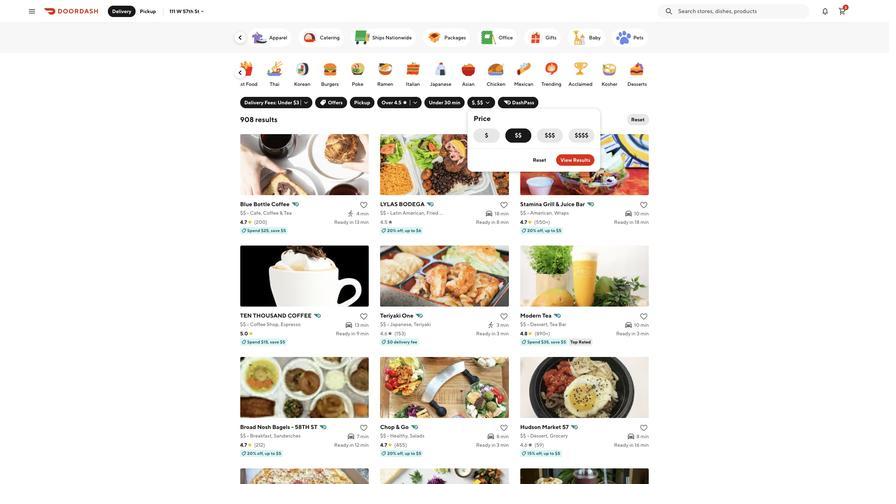 Task type: vqa. For each thing, say whether or not it's contained in the screenshot.
$6 "to"
no



Task type: locate. For each thing, give the bounding box(es) containing it.
$$ • japanese, teriyaki
[[381, 322, 431, 328]]

• for stamina
[[528, 210, 530, 216]]

thai
[[270, 81, 280, 87]]

1 vertical spatial delivery
[[245, 100, 264, 106]]

$$ down lylas
[[381, 210, 386, 216]]

$$ down 'teriyaki one'
[[381, 322, 386, 328]]

0 vertical spatial 13
[[355, 220, 360, 225]]

4.7 left '(200)'
[[240, 220, 247, 225]]

$, $$ button
[[468, 97, 496, 108]]

hudson
[[521, 424, 541, 431]]

dessert,
[[531, 322, 549, 328], [531, 433, 549, 439]]

2 horizontal spatial &
[[556, 201, 560, 208]]

$$ right $ button
[[515, 132, 522, 139]]

cafe,
[[250, 210, 262, 216]]

1 horizontal spatial pickup button
[[350, 97, 375, 108]]

1 vertical spatial teriyaki
[[414, 322, 431, 328]]

shop,
[[267, 322, 280, 328]]

2 under from the left
[[429, 100, 444, 106]]

$$ • cafe, coffee & tea
[[240, 210, 292, 216]]

american, up (550+)
[[531, 210, 554, 216]]

0 vertical spatial 4.6
[[381, 331, 388, 337]]

2 10 min from the top
[[635, 323, 650, 328]]

& right grill on the top right of the page
[[556, 201, 560, 208]]

dessert, for hudson
[[531, 433, 549, 439]]

$$ down the blue
[[240, 210, 246, 216]]

1 horizontal spatial 4.6
[[521, 443, 528, 448]]

4.6 up 15%
[[521, 443, 528, 448]]

0 horizontal spatial pickup
[[140, 8, 156, 14]]

2 8 min from the left
[[637, 434, 650, 440]]

1 horizontal spatial pickup
[[354, 100, 371, 106]]

0 vertical spatial delivery
[[112, 8, 131, 14]]

nosh
[[257, 424, 271, 431]]

st
[[195, 8, 200, 14]]

10
[[635, 211, 640, 217], [635, 323, 640, 328]]

to down $$ • breakfast, sandwiches
[[271, 451, 275, 457]]

3 min
[[497, 323, 509, 328]]

up down (59)
[[544, 451, 550, 457]]

0 vertical spatial 4.5
[[394, 100, 402, 106]]

off, down (455)
[[398, 451, 404, 457]]

13
[[355, 220, 360, 225], [355, 323, 360, 328]]

in for chop & go
[[492, 443, 496, 448]]

$5 down grocery
[[556, 451, 561, 457]]

chicken up $, $$ button
[[487, 81, 506, 87]]

catering image
[[302, 29, 319, 46]]

1 dessert, from the top
[[531, 322, 549, 328]]

japanese,
[[391, 322, 413, 328]]

healthy,
[[391, 433, 409, 439]]

1 horizontal spatial reset button
[[628, 114, 650, 125]]

1 vertical spatial 10 min
[[635, 323, 650, 328]]

$$ down hudson
[[521, 433, 527, 439]]

salads
[[410, 433, 425, 439]]

4.5 down lylas
[[381, 220, 388, 225]]

broad nosh bagels - 58th st
[[240, 424, 318, 431]]

• left latin
[[387, 210, 390, 216]]

under inside button
[[429, 100, 444, 106]]

blue
[[240, 201, 253, 208]]

ready in 9 min
[[336, 331, 369, 337]]

$5 left top
[[561, 340, 567, 345]]

to down grocery
[[550, 451, 555, 457]]

& down blue bottle coffee
[[280, 210, 283, 216]]

click to add this store to your saved list image
[[360, 201, 368, 210], [640, 201, 649, 210], [640, 313, 649, 321], [360, 424, 368, 433], [500, 424, 509, 433], [640, 424, 649, 433]]

0 horizontal spatial 8 min
[[497, 434, 509, 440]]

• down broad
[[247, 433, 249, 439]]

click to add this store to your saved list image
[[500, 201, 509, 210], [360, 313, 368, 321], [500, 313, 509, 321]]

4.5 right over
[[394, 100, 402, 106]]

1 horizontal spatial chicken
[[487, 81, 506, 87]]

teriyaki one
[[381, 313, 414, 319]]

$, $$
[[472, 100, 484, 106]]

coffee
[[288, 313, 312, 319]]

$$$$
[[575, 132, 589, 139]]

off, for market
[[537, 451, 543, 457]]

desserts
[[628, 81, 648, 87]]

$5 down $$ • breakfast, sandwiches
[[276, 451, 282, 457]]

$$ down chop at the bottom left
[[381, 433, 386, 439]]

0 horizontal spatial reset button
[[529, 155, 551, 166]]

20% off, up to $5 down (455)
[[388, 451, 422, 457]]

up down (212)
[[265, 451, 270, 457]]

• down 'teriyaki one'
[[387, 322, 390, 328]]

spend for bottle
[[247, 228, 260, 233]]

up left the '$6'
[[405, 228, 410, 233]]

previous button of carousel image up fast
[[237, 69, 244, 76]]

click to add this store to your saved list image for lylas bodega
[[500, 201, 509, 210]]

0 horizontal spatial teriyaki
[[381, 313, 401, 319]]

lylas bodega
[[381, 201, 425, 208]]

fast food
[[236, 81, 258, 87]]

0 vertical spatial 10 min
[[635, 211, 650, 217]]

1 horizontal spatial reset
[[632, 117, 645, 123]]

delivery for delivery
[[112, 8, 131, 14]]

• down ten
[[247, 322, 249, 328]]

$$ for $$ • cafe, coffee & tea
[[240, 210, 246, 216]]

$$$$ button
[[569, 129, 595, 143]]

• for teriyaki
[[387, 322, 390, 328]]

hudson market 57
[[521, 424, 569, 431]]

to for grill
[[552, 228, 556, 233]]

1 vertical spatial pickup
[[354, 100, 371, 106]]

8 for chop & go
[[497, 434, 500, 440]]

ready in 8 min
[[476, 220, 509, 225]]

$15,
[[261, 340, 269, 345]]

4.7 left (212)
[[240, 443, 247, 448]]

1 horizontal spatial 4.5
[[394, 100, 402, 106]]

delivery button
[[108, 6, 136, 17]]

13 down 4
[[355, 220, 360, 225]]

0 vertical spatial 18
[[495, 211, 500, 217]]

ready for ten thousand coffee
[[336, 331, 351, 337]]

0 vertical spatial coffee
[[272, 201, 290, 208]]

0 vertical spatial teriyaki
[[381, 313, 401, 319]]

4.7 left (455)
[[381, 443, 387, 448]]

&
[[556, 201, 560, 208], [280, 210, 283, 216], [396, 424, 400, 431]]

20% down (550+)
[[528, 228, 537, 233]]

111
[[170, 8, 176, 14]]

dessert, down modern tea
[[531, 322, 549, 328]]

& left go
[[396, 424, 400, 431]]

0 horizontal spatial 18
[[495, 211, 500, 217]]

1 vertical spatial previous button of carousel image
[[237, 69, 244, 76]]

packages
[[445, 35, 466, 41]]

• down chop at the bottom left
[[387, 433, 390, 439]]

0 horizontal spatial 4.6
[[381, 331, 388, 337]]

off, for bodega
[[398, 228, 404, 233]]

pickup
[[140, 8, 156, 14], [354, 100, 371, 106]]

1 vertical spatial 4.6
[[521, 443, 528, 448]]

• for hudson
[[528, 433, 530, 439]]

tea down blue bottle coffee
[[284, 210, 292, 216]]

ready in 12 min
[[334, 443, 369, 448]]

2 horizontal spatial 20% off, up to $5
[[528, 228, 562, 233]]

1 vertical spatial reset button
[[529, 155, 551, 166]]

4.5 inside "button"
[[394, 100, 402, 106]]

in
[[350, 220, 354, 225], [492, 220, 496, 225], [630, 220, 634, 225], [352, 331, 356, 337], [492, 331, 496, 337], [632, 331, 636, 337], [350, 443, 354, 448], [492, 443, 496, 448], [630, 443, 634, 448]]

save right $15,
[[270, 340, 279, 345]]

-
[[292, 424, 294, 431]]

coffee up the $$ • cafe, coffee & tea
[[272, 201, 290, 208]]

spend left $35,
[[528, 340, 541, 345]]

1 10 min from the top
[[635, 211, 650, 217]]

4.7 left (550+)
[[521, 220, 528, 225]]

20% off, up to $5 down (212)
[[247, 451, 282, 457]]

coffee down ten
[[250, 322, 266, 328]]

office link
[[478, 28, 518, 47]]

in for ten thousand coffee
[[352, 331, 356, 337]]

in for broad nosh bagels - 58th st
[[350, 443, 354, 448]]

coffee for •
[[250, 322, 266, 328]]

save right $25,
[[271, 228, 280, 233]]

1 vertical spatial reset
[[533, 157, 547, 163]]

4.5
[[394, 100, 402, 106], [381, 220, 388, 225]]

• down modern
[[528, 322, 530, 328]]

1 8 min from the left
[[497, 434, 509, 440]]

1 10 from the top
[[635, 211, 640, 217]]

gifts image
[[528, 29, 545, 46]]

20% for chop
[[388, 451, 397, 457]]

$$ for $$
[[515, 132, 522, 139]]

office
[[499, 35, 513, 41]]

up for grill
[[545, 228, 551, 233]]

20% off, up to $6
[[388, 228, 422, 233]]

$$ • breakfast, sandwiches
[[240, 433, 301, 439]]

1 horizontal spatial 8 min
[[637, 434, 650, 440]]

bar up spend $35, save $5
[[559, 322, 567, 328]]

chicken right fried
[[440, 210, 459, 216]]

0 horizontal spatial delivery
[[112, 8, 131, 14]]

20%
[[388, 228, 397, 233], [528, 228, 537, 233], [247, 451, 257, 457], [388, 451, 397, 457]]

2 dessert, from the top
[[531, 433, 549, 439]]

st
[[311, 424, 318, 431]]

0 horizontal spatial american,
[[403, 210, 426, 216]]

click to add this store to your saved list image for chop & go
[[500, 424, 509, 433]]

12
[[355, 443, 360, 448]]

1 vertical spatial dessert,
[[531, 433, 549, 439]]

1 vertical spatial chicken
[[440, 210, 459, 216]]

click to add this store to your saved list image up 13 min
[[360, 313, 368, 321]]

off, for &
[[398, 451, 404, 457]]

spend for thousand
[[247, 340, 260, 345]]

ready for stamina grill & juice bar
[[615, 220, 629, 225]]

grocery
[[550, 433, 569, 439]]

offers button
[[315, 97, 347, 108]]

2 13 from the top
[[355, 323, 360, 328]]

click to add this store to your saved list image for blue bottle coffee
[[360, 201, 368, 210]]

1 horizontal spatial 20% off, up to $5
[[388, 451, 422, 457]]

spend $15, save $5
[[247, 340, 285, 345]]

2 vertical spatial coffee
[[250, 322, 266, 328]]

20% down (455)
[[388, 451, 397, 457]]

$$ for $$ • dessert, tea bar
[[521, 322, 527, 328]]

2 items, open order cart image
[[839, 7, 847, 15]]

1 vertical spatial 13
[[355, 323, 360, 328]]

16
[[635, 443, 640, 448]]

2 vertical spatial tea
[[550, 322, 558, 328]]

2 previous button of carousel image from the top
[[237, 69, 244, 76]]

up for &
[[405, 451, 410, 457]]

0 horizontal spatial under
[[278, 100, 293, 106]]

click to add this store to your saved list image up 18 min
[[500, 201, 509, 210]]

dessert, for modern
[[531, 322, 549, 328]]

0 vertical spatial reset button
[[628, 114, 650, 125]]

1 vertical spatial &
[[280, 210, 283, 216]]

spend down '(200)'
[[247, 228, 260, 233]]

$,
[[472, 100, 477, 106]]

15% off, up to $5
[[528, 451, 561, 457]]

top rated
[[571, 340, 592, 345]]

to for market
[[550, 451, 555, 457]]

1 horizontal spatial delivery
[[245, 100, 264, 106]]

(890+)
[[535, 331, 551, 337]]

$$ up 4.8
[[521, 322, 527, 328]]

coffee down blue bottle coffee
[[263, 210, 279, 216]]

• for broad
[[247, 433, 249, 439]]

tea up $$ • dessert, tea bar
[[543, 313, 552, 319]]

click to add this store to your saved list image up 3 min
[[500, 313, 509, 321]]

0 vertical spatial pickup
[[140, 8, 156, 14]]

4.6 for hudson market 57
[[521, 443, 528, 448]]

bar for stamina grill & juice bar
[[576, 201, 585, 208]]

off, right 15%
[[537, 451, 543, 457]]

teriyaki up japanese,
[[381, 313, 401, 319]]

$$ for $$ • japanese, teriyaki
[[381, 322, 386, 328]]

pickup button down the poke
[[350, 97, 375, 108]]

2 10 from the top
[[635, 323, 640, 328]]

up down (550+)
[[545, 228, 551, 233]]

one
[[402, 313, 414, 319]]

delivery inside delivery button
[[112, 8, 131, 14]]

13 up 9
[[355, 323, 360, 328]]

908
[[240, 115, 254, 124]]

to left the '$6'
[[411, 228, 416, 233]]

0 vertical spatial previous button of carousel image
[[237, 34, 244, 41]]

20% off, up to $5 down (550+)
[[528, 228, 562, 233]]

lylas
[[381, 201, 398, 208]]

under left the $3
[[278, 100, 293, 106]]

3 for modern tea
[[637, 331, 640, 337]]

1 horizontal spatial american,
[[531, 210, 554, 216]]

under
[[278, 100, 293, 106], [429, 100, 444, 106]]

to for nosh
[[271, 451, 275, 457]]

to down the salads
[[411, 451, 416, 457]]

dashpass
[[513, 100, 535, 106]]

1 vertical spatial 4.5
[[381, 220, 388, 225]]

bar right juice
[[576, 201, 585, 208]]

broad
[[240, 424, 256, 431]]

spend left $15,
[[247, 340, 260, 345]]

20% down latin
[[388, 228, 397, 233]]

13 min
[[355, 323, 369, 328]]

• down hudson
[[528, 433, 530, 439]]

0 vertical spatial pickup button
[[136, 6, 160, 17]]

1 vertical spatial bar
[[559, 322, 567, 328]]

0 vertical spatial bar
[[576, 201, 585, 208]]

2 vertical spatial &
[[396, 424, 400, 431]]

1 vertical spatial 10
[[635, 323, 640, 328]]

tea up (890+)
[[550, 322, 558, 328]]

$$ down stamina
[[521, 210, 527, 216]]

dessert, up (59)
[[531, 433, 549, 439]]

0 horizontal spatial bar
[[559, 322, 567, 328]]

chicken
[[487, 81, 506, 87], [440, 210, 459, 216]]

7
[[357, 434, 360, 440]]

coffee
[[272, 201, 290, 208], [263, 210, 279, 216], [250, 322, 266, 328]]

save for bottle
[[271, 228, 280, 233]]

up
[[405, 228, 410, 233], [545, 228, 551, 233], [265, 451, 270, 457], [405, 451, 410, 457], [544, 451, 550, 457]]

ready in 3 min for chop & go
[[477, 443, 509, 448]]

pickup button left '111'
[[136, 6, 160, 17]]

pets image
[[616, 29, 633, 46]]

teriyaki up the fee
[[414, 322, 431, 328]]

$ button
[[474, 129, 500, 143]]

off, down (550+)
[[538, 228, 545, 233]]

click to add this store to your saved list image for teriyaki one
[[500, 313, 509, 321]]

4.6 up $0
[[381, 331, 388, 337]]

baby link
[[568, 28, 606, 47]]

1 horizontal spatial 18
[[635, 220, 640, 225]]

pickup down the poke
[[354, 100, 371, 106]]

1 horizontal spatial &
[[396, 424, 400, 431]]

18 min
[[495, 211, 509, 217]]

8 min for hudson market 57
[[637, 434, 650, 440]]

chop
[[381, 424, 395, 431]]

pickup left '111'
[[140, 8, 156, 14]]

previous button of carousel image left the apparel "image"
[[237, 34, 244, 41]]

off, down (212)
[[257, 451, 264, 457]]

• left cafe,
[[247, 210, 249, 216]]

0 vertical spatial 10
[[635, 211, 640, 217]]

0 vertical spatial dessert,
[[531, 322, 549, 328]]

up down (455)
[[405, 451, 410, 457]]

1 horizontal spatial under
[[429, 100, 444, 106]]

click to add this store to your saved list image for broad nosh bagels - 58th st
[[360, 424, 368, 433]]

$$ down ten
[[240, 322, 246, 328]]

off, left the '$6'
[[398, 228, 404, 233]]

to down wraps
[[552, 228, 556, 233]]

1 horizontal spatial bar
[[576, 201, 585, 208]]

$$ • american, wraps
[[521, 210, 569, 216]]

under left 30
[[429, 100, 444, 106]]

to for bodega
[[411, 228, 416, 233]]

burgers
[[321, 81, 339, 87]]

0 horizontal spatial 20% off, up to $5
[[247, 451, 282, 457]]

$$ for $$ • latin american, fried chicken
[[381, 210, 386, 216]]

korean
[[294, 81, 311, 87]]

• down stamina
[[528, 210, 530, 216]]

spend $25, save $5
[[247, 228, 286, 233]]

ready in 16 min
[[615, 443, 650, 448]]

$$ down broad
[[240, 433, 246, 439]]

previous button of carousel image
[[237, 34, 244, 41], [237, 69, 244, 76]]

20% down (212)
[[247, 451, 257, 457]]

american, down bodega
[[403, 210, 426, 216]]



Task type: describe. For each thing, give the bounding box(es) containing it.
4 min
[[357, 211, 369, 217]]

bar for $$ • dessert, tea bar
[[559, 322, 567, 328]]

save for thousand
[[270, 340, 279, 345]]

3 for chop & go
[[497, 443, 500, 448]]

20% off, up to $5 for &
[[388, 451, 422, 457]]

$$ • healthy, salads
[[381, 433, 425, 439]]

chop & go
[[381, 424, 409, 431]]

view results
[[561, 157, 591, 163]]

click to add this store to your saved list image for modern tea
[[640, 313, 649, 321]]

japanese
[[430, 81, 452, 87]]

30
[[445, 100, 451, 106]]

ships nationwide link
[[351, 28, 416, 47]]

price
[[474, 114, 491, 123]]

italian
[[406, 81, 420, 87]]

min inside button
[[452, 100, 461, 106]]

ready for blue bottle coffee
[[334, 220, 349, 225]]

poke
[[352, 81, 364, 87]]

(550+)
[[535, 220, 551, 225]]

apparel image
[[251, 29, 268, 46]]

$$ right '$,'
[[478, 100, 484, 106]]

$$ for $$ • coffee shop, espresso
[[240, 322, 246, 328]]

• for blue
[[247, 210, 249, 216]]

$
[[485, 132, 489, 139]]

4.7 for broad nosh bagels - 58th st
[[240, 443, 247, 448]]

10 min for stamina grill & juice bar
[[635, 211, 650, 217]]

1 horizontal spatial teriyaki
[[414, 322, 431, 328]]

0 horizontal spatial chicken
[[440, 210, 459, 216]]

open menu image
[[28, 7, 36, 15]]

4.8
[[521, 331, 528, 337]]

breakfast,
[[250, 433, 273, 439]]

under 30 min button
[[425, 97, 465, 108]]

ready in 18 min
[[615, 220, 650, 225]]

$5 right $15,
[[280, 340, 285, 345]]

4.7 for blue bottle coffee
[[240, 220, 247, 225]]

grill
[[544, 201, 555, 208]]

spend $35, save $5
[[528, 340, 567, 345]]

3 for teriyaki one
[[497, 331, 500, 337]]

delivery fees: under $3
[[245, 100, 299, 106]]

5.0
[[240, 331, 248, 337]]

$$ for $$ • american, wraps
[[521, 210, 527, 216]]

0 horizontal spatial pickup button
[[136, 6, 160, 17]]

(455)
[[395, 443, 407, 448]]

market
[[543, 424, 562, 431]]

10 for modern tea
[[635, 323, 640, 328]]

sandwiches
[[274, 433, 301, 439]]

save right $35,
[[552, 340, 561, 345]]

8 for hudson market 57
[[637, 434, 640, 440]]

ready for chop & go
[[477, 443, 491, 448]]

3 inside "button"
[[846, 5, 848, 9]]

packages image
[[426, 29, 443, 46]]

(153)
[[395, 331, 406, 337]]

1 american, from the left
[[403, 210, 426, 216]]

up for bodega
[[405, 228, 410, 233]]

latin
[[391, 210, 402, 216]]

4.7 for chop & go
[[381, 443, 387, 448]]

(59)
[[535, 443, 545, 448]]

ships
[[373, 35, 385, 41]]

in for hudson market 57
[[630, 443, 634, 448]]

acclaimed link
[[568, 56, 595, 89]]

10 for stamina grill & juice bar
[[635, 211, 640, 217]]

food
[[246, 81, 258, 87]]

delivery for delivery fees: under $3
[[245, 100, 264, 106]]

$0
[[388, 340, 393, 345]]

fast
[[236, 81, 245, 87]]

$$ for $$ • dessert, grocery
[[521, 433, 527, 439]]

thousand
[[253, 313, 287, 319]]

off, for grill
[[538, 228, 545, 233]]

up for nosh
[[265, 451, 270, 457]]

in for modern tea
[[632, 331, 636, 337]]

blue bottle coffee
[[240, 201, 290, 208]]

0 vertical spatial chicken
[[487, 81, 506, 87]]

0 horizontal spatial 4.5
[[381, 220, 388, 225]]

$$ button
[[506, 129, 532, 143]]

up for market
[[544, 451, 550, 457]]

ready for hudson market 57
[[615, 443, 629, 448]]

rated
[[579, 340, 592, 345]]

under 30 min
[[429, 100, 461, 106]]

in for teriyaki one
[[492, 331, 496, 337]]

gifts
[[546, 35, 557, 41]]

• for lylas
[[387, 210, 390, 216]]

to for &
[[411, 451, 416, 457]]

catering link
[[299, 28, 344, 47]]

notification bell image
[[822, 7, 830, 15]]

office image
[[481, 29, 498, 46]]

8 min for chop & go
[[497, 434, 509, 440]]

juice
[[561, 201, 575, 208]]

asian
[[463, 81, 475, 87]]

1 previous button of carousel image from the top
[[237, 34, 244, 41]]

0 horizontal spatial &
[[280, 210, 283, 216]]

111 w 57th st button
[[170, 8, 205, 14]]

in for blue bottle coffee
[[350, 220, 354, 225]]

20% for stamina
[[528, 228, 537, 233]]

bottle
[[254, 201, 270, 208]]

apparel link
[[248, 28, 292, 47]]

0 horizontal spatial reset
[[533, 157, 547, 163]]

$$ • dessert, tea bar
[[521, 322, 567, 328]]

click to add this store to your saved list image for ten thousand coffee
[[360, 313, 368, 321]]

$$$ button
[[537, 129, 564, 143]]

ready for lylas bodega
[[476, 220, 491, 225]]

view
[[561, 157, 573, 163]]

$$ for $$ • healthy, salads
[[381, 433, 386, 439]]

ships nationwide image
[[354, 29, 371, 46]]

1 13 from the top
[[355, 220, 360, 225]]

2 american, from the left
[[531, 210, 554, 216]]

20% for broad
[[247, 451, 257, 457]]

0 vertical spatial reset
[[632, 117, 645, 123]]

0 vertical spatial &
[[556, 201, 560, 208]]

• for ten
[[247, 322, 249, 328]]

1 under from the left
[[278, 100, 293, 106]]

catering
[[320, 35, 340, 41]]

go
[[401, 424, 409, 431]]

ready for broad nosh bagels - 58th st
[[334, 443, 349, 448]]

nationwide
[[386, 35, 412, 41]]

dashpass button
[[498, 97, 539, 108]]

bagels
[[273, 424, 290, 431]]

1 vertical spatial pickup button
[[350, 97, 375, 108]]

20% for lylas
[[388, 228, 397, 233]]

$5 down wraps
[[557, 228, 562, 233]]

click to add this store to your saved list image for hudson market 57
[[640, 424, 649, 433]]

mexican
[[515, 81, 534, 87]]

over
[[382, 100, 393, 106]]

fried
[[427, 210, 439, 216]]

wraps
[[555, 210, 569, 216]]

4.7 for stamina grill & juice bar
[[521, 220, 528, 225]]

baby
[[590, 35, 601, 41]]

in for lylas bodega
[[492, 220, 496, 225]]

10 min for modern tea
[[635, 323, 650, 328]]

offers
[[328, 100, 343, 106]]

ready in 3 min for teriyaki one
[[477, 331, 509, 337]]

$$ • dessert, grocery
[[521, 433, 569, 439]]

coffee for bottle
[[272, 201, 290, 208]]

view results button
[[557, 155, 595, 166]]

results
[[256, 115, 278, 124]]

(212)
[[254, 443, 265, 448]]

20% off, up to $5 for nosh
[[247, 451, 282, 457]]

delivery
[[394, 340, 410, 345]]

packages link
[[424, 28, 471, 47]]

1 vertical spatial tea
[[543, 313, 552, 319]]

• for modern
[[528, 322, 530, 328]]

in for stamina grill & juice bar
[[630, 220, 634, 225]]

$6
[[416, 228, 422, 233]]

$5 right $25,
[[281, 228, 286, 233]]

modern tea
[[521, 313, 552, 319]]

over 4.5 button
[[378, 97, 422, 108]]

off, for nosh
[[257, 451, 264, 457]]

ready for modern tea
[[617, 331, 631, 337]]

results
[[574, 157, 591, 163]]

0 vertical spatial tea
[[284, 210, 292, 216]]

$5 down the salads
[[416, 451, 422, 457]]

$$ for $$ • breakfast, sandwiches
[[240, 433, 246, 439]]

• for chop
[[387, 433, 390, 439]]

3 button
[[836, 4, 850, 18]]

stamina grill & juice bar
[[521, 201, 585, 208]]

fee
[[411, 340, 418, 345]]

Store search: begin typing to search for stores available on DoorDash text field
[[679, 7, 806, 15]]

click to add this store to your saved list image for stamina grill & juice bar
[[640, 201, 649, 210]]

1 vertical spatial 18
[[635, 220, 640, 225]]

apparel
[[270, 35, 288, 41]]

ready for teriyaki one
[[477, 331, 491, 337]]

1 vertical spatial coffee
[[263, 210, 279, 216]]

20% off, up to $5 for grill
[[528, 228, 562, 233]]

ready in 3 min for modern tea
[[617, 331, 650, 337]]

baby image
[[571, 29, 588, 46]]

9
[[357, 331, 360, 337]]

4.6 for teriyaki one
[[381, 331, 388, 337]]

111 w 57th st
[[170, 8, 200, 14]]



